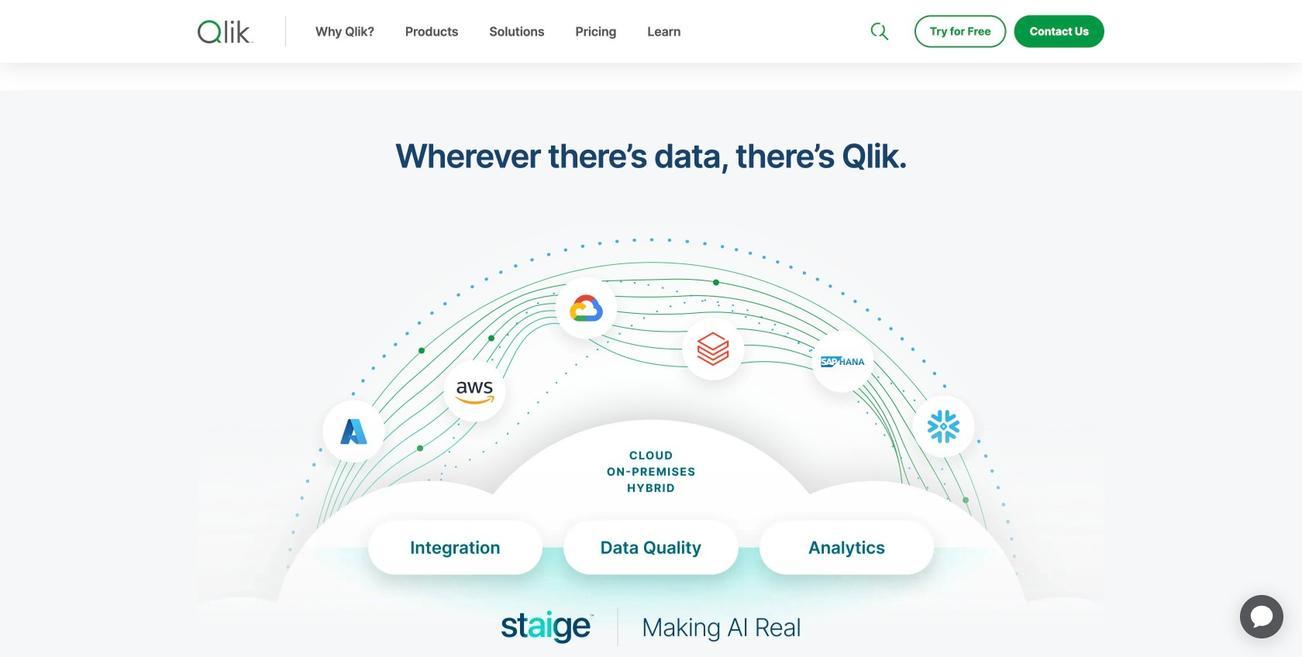 Task type: vqa. For each thing, say whether or not it's contained in the screenshot.
Company icon at the top right of page
no



Task type: locate. For each thing, give the bounding box(es) containing it.
data integration platform  - qlik image
[[198, 223, 1105, 657], [198, 344, 1105, 657]]

2 data integration platform  - qlik image from the top
[[198, 344, 1105, 657]]

qlik image
[[198, 20, 253, 43]]

application
[[1222, 577, 1302, 657]]



Task type: describe. For each thing, give the bounding box(es) containing it.
support image
[[872, 0, 884, 12]]

1 data integration platform  - qlik image from the top
[[198, 223, 1105, 657]]

login image
[[1055, 0, 1067, 12]]



